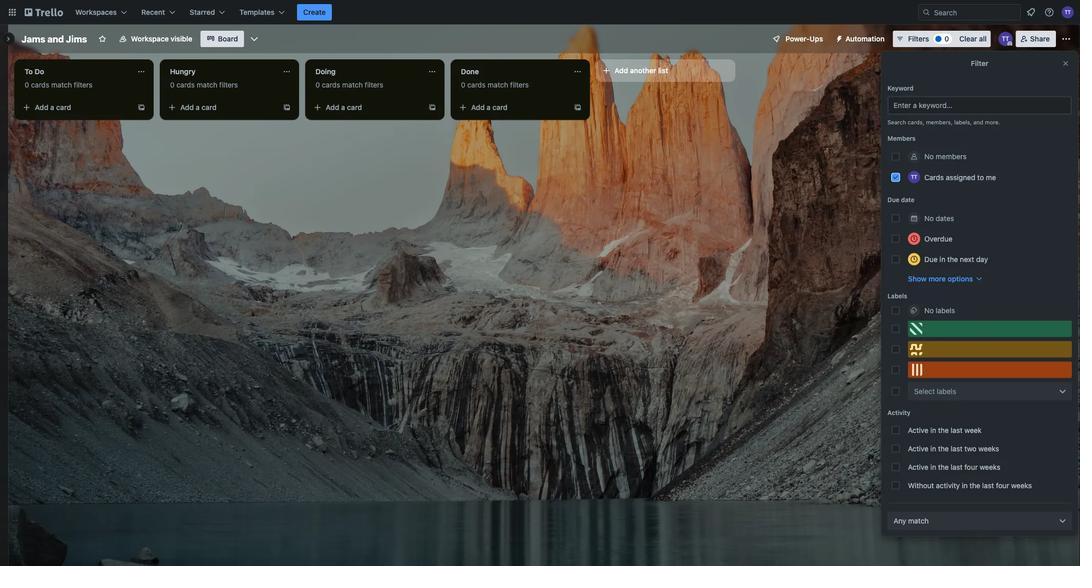 Task type: describe. For each thing, give the bounding box(es) containing it.
labels for select labels
[[938, 387, 957, 396]]

members,
[[927, 119, 953, 126]]

list
[[659, 66, 669, 75]]

search
[[888, 119, 907, 126]]

me
[[987, 173, 997, 182]]

switch to… image
[[7, 7, 17, 17]]

create from template… image for hungry
[[283, 104, 291, 112]]

jims
[[66, 33, 87, 44]]

do
[[35, 67, 44, 76]]

active for active in the last four weeks
[[909, 463, 929, 472]]

no for no members
[[925, 152, 935, 161]]

dates
[[937, 214, 955, 223]]

0 cards match filters for hungry
[[170, 81, 238, 89]]

a for done
[[487, 103, 491, 112]]

last down active in the last four weeks
[[983, 482, 995, 490]]

next
[[961, 255, 975, 264]]

Hungry text field
[[164, 64, 277, 80]]

show more options
[[909, 275, 974, 283]]

add a card for hungry
[[180, 103, 217, 112]]

ups
[[810, 35, 824, 43]]

add another list
[[615, 66, 669, 75]]

create from template… image
[[574, 104, 582, 112]]

add for done
[[472, 103, 485, 112]]

power-ups button
[[766, 31, 830, 47]]

terry turtle (terryturtle) image
[[1063, 6, 1075, 18]]

active for active in the last week
[[909, 426, 929, 435]]

0 for done
[[461, 81, 466, 89]]

jams
[[22, 33, 45, 44]]

Doing text field
[[310, 64, 422, 80]]

show
[[909, 275, 927, 283]]

without
[[909, 482, 935, 490]]

0 left 'clear'
[[945, 35, 950, 43]]

labels,
[[955, 119, 973, 126]]

search image
[[923, 8, 931, 16]]

in for active in the last two weeks
[[931, 445, 937, 453]]

due for due date
[[888, 197, 900, 204]]

more.
[[986, 119, 1001, 126]]

starred button
[[184, 4, 232, 21]]

no for no dates
[[925, 214, 935, 223]]

card for to do
[[56, 103, 71, 112]]

last for week
[[952, 426, 963, 435]]

templates
[[240, 8, 275, 16]]

active in the last two weeks
[[909, 445, 1000, 453]]

no members
[[925, 152, 967, 161]]

share
[[1031, 35, 1051, 43]]

workspace
[[131, 35, 169, 43]]

another
[[631, 66, 657, 75]]

and inside board name text box
[[47, 33, 64, 44]]

cards
[[925, 173, 945, 182]]

automation
[[846, 35, 885, 43]]

Search field
[[931, 5, 1021, 20]]

a for doing
[[341, 103, 345, 112]]

overdue
[[925, 235, 953, 243]]

create button
[[297, 4, 332, 21]]

members
[[888, 135, 916, 142]]

card for hungry
[[202, 103, 217, 112]]

weeks for active in the last four weeks
[[981, 463, 1001, 472]]

active for active in the last two weeks
[[909, 445, 929, 453]]

starred
[[190, 8, 215, 16]]

the for two
[[939, 445, 950, 453]]

activity
[[888, 410, 911, 417]]

search cards, members, labels, and more.
[[888, 119, 1001, 126]]

add another list button
[[597, 59, 736, 82]]

add a card for to do
[[35, 103, 71, 112]]

day
[[977, 255, 989, 264]]

share button
[[1017, 31, 1057, 47]]

workspaces
[[75, 8, 117, 16]]

templates button
[[234, 4, 291, 21]]

the for four
[[939, 463, 950, 472]]

add inside button
[[615, 66, 629, 75]]

filters for doing
[[365, 81, 384, 89]]

add a card for doing
[[326, 103, 362, 112]]

cards,
[[909, 119, 925, 126]]

members
[[937, 152, 967, 161]]

0 for to do
[[25, 81, 29, 89]]

add a card for done
[[472, 103, 508, 112]]

add a card button for hungry
[[164, 99, 279, 116]]

Board name text field
[[16, 31, 92, 47]]

clear
[[960, 35, 978, 43]]

labels
[[888, 293, 908, 300]]

clear all button
[[956, 31, 992, 47]]

keyword
[[888, 85, 914, 92]]

assigned
[[947, 173, 976, 182]]

open information menu image
[[1045, 7, 1055, 17]]

1 horizontal spatial terry turtle (terryturtle) image
[[999, 32, 1014, 46]]

0 for doing
[[316, 81, 320, 89]]

without activity in the last four weeks
[[909, 482, 1033, 490]]

0 notifications image
[[1026, 6, 1038, 18]]

match for hungry
[[197, 81, 217, 89]]

add for to do
[[35, 103, 48, 112]]

filter
[[972, 59, 989, 68]]

recent
[[141, 8, 165, 16]]

no labels
[[925, 307, 956, 315]]

workspace visible
[[131, 35, 192, 43]]

any match
[[894, 517, 930, 526]]

options
[[949, 275, 974, 283]]

jams and jims
[[22, 33, 87, 44]]

sm image
[[832, 31, 846, 45]]

weeks for active in the last two weeks
[[979, 445, 1000, 453]]



Task type: vqa. For each thing, say whether or not it's contained in the screenshot.
topmost Starred Icon
no



Task type: locate. For each thing, give the bounding box(es) containing it.
due in the next day
[[925, 255, 989, 264]]

all
[[980, 35, 988, 43]]

cards for done
[[468, 81, 486, 89]]

in right "activity"
[[963, 482, 968, 490]]

3 a from the left
[[341, 103, 345, 112]]

3 active from the top
[[909, 463, 929, 472]]

the for day
[[948, 255, 959, 264]]

1 active from the top
[[909, 426, 929, 435]]

a for hungry
[[196, 103, 200, 112]]

2 cards from the left
[[177, 81, 195, 89]]

1 add a card button from the left
[[18, 99, 133, 116]]

and
[[47, 33, 64, 44], [974, 119, 984, 126]]

in
[[940, 255, 946, 264], [931, 426, 937, 435], [931, 445, 937, 453], [931, 463, 937, 472], [963, 482, 968, 490]]

filters down to do text field
[[74, 81, 93, 89]]

last for two
[[952, 445, 963, 453]]

primary element
[[0, 0, 1081, 25]]

0 vertical spatial due
[[888, 197, 900, 204]]

0 vertical spatial four
[[965, 463, 979, 472]]

add down doing
[[326, 103, 340, 112]]

and left jims
[[47, 33, 64, 44]]

due date
[[888, 197, 915, 204]]

2 0 cards match filters from the left
[[170, 81, 238, 89]]

create from template… image
[[137, 104, 146, 112], [283, 104, 291, 112], [428, 104, 437, 112]]

0 cards match filters down doing text field
[[316, 81, 384, 89]]

and left more.
[[974, 119, 984, 126]]

cards down doing
[[322, 81, 341, 89]]

terry turtle (terryturtle) image left the cards
[[909, 171, 921, 183]]

a
[[50, 103, 54, 112], [196, 103, 200, 112], [341, 103, 345, 112], [487, 103, 491, 112]]

this member is an admin of this board. image
[[1009, 42, 1013, 46]]

0 cards match filters for done
[[461, 81, 529, 89]]

filters for hungry
[[219, 81, 238, 89]]

0 horizontal spatial due
[[888, 197, 900, 204]]

2 create from template… image from the left
[[283, 104, 291, 112]]

in for active in the last week
[[931, 426, 937, 435]]

3 add a card button from the left
[[310, 99, 424, 116]]

3 card from the left
[[347, 103, 362, 112]]

a for to do
[[50, 103, 54, 112]]

4 0 cards match filters from the left
[[461, 81, 529, 89]]

2 no from the top
[[925, 214, 935, 223]]

labels
[[937, 307, 956, 315], [938, 387, 957, 396]]

hungry
[[170, 67, 196, 76]]

in up show more options at the right of page
[[940, 255, 946, 264]]

power-
[[786, 35, 810, 43]]

1 horizontal spatial create from template… image
[[283, 104, 291, 112]]

due up 'more'
[[925, 255, 938, 264]]

0 down hungry
[[170, 81, 175, 89]]

cards down do
[[31, 81, 49, 89]]

activity
[[937, 482, 961, 490]]

0 vertical spatial active
[[909, 426, 929, 435]]

Enter a keyword… text field
[[888, 96, 1073, 115]]

4 add a card button from the left
[[455, 99, 570, 116]]

3 add a card from the left
[[326, 103, 362, 112]]

customize views image
[[249, 34, 260, 44]]

a down hungry text box
[[196, 103, 200, 112]]

filters for done
[[511, 81, 529, 89]]

no dates
[[925, 214, 955, 223]]

last down active in the last two weeks
[[952, 463, 963, 472]]

1 vertical spatial and
[[974, 119, 984, 126]]

terry turtle (terryturtle) image
[[999, 32, 1014, 46], [909, 171, 921, 183]]

add a card down do
[[35, 103, 71, 112]]

match
[[51, 81, 72, 89], [197, 81, 217, 89], [342, 81, 363, 89], [488, 81, 509, 89], [909, 517, 930, 526]]

2 add a card from the left
[[180, 103, 217, 112]]

last left "week"
[[952, 426, 963, 435]]

2 horizontal spatial create from template… image
[[428, 104, 437, 112]]

add a card down done
[[472, 103, 508, 112]]

workspaces button
[[69, 4, 133, 21]]

0 vertical spatial no
[[925, 152, 935, 161]]

0 cards match filters down the done text box
[[461, 81, 529, 89]]

to do
[[25, 67, 44, 76]]

select labels
[[915, 387, 957, 396]]

in for active in the last four weeks
[[931, 463, 937, 472]]

0 cards match filters down hungry text box
[[170, 81, 238, 89]]

a down doing text field
[[341, 103, 345, 112]]

To Do text field
[[18, 64, 131, 80]]

add a card down hungry
[[180, 103, 217, 112]]

add a card button for done
[[455, 99, 570, 116]]

1 vertical spatial weeks
[[981, 463, 1001, 472]]

2 filters from the left
[[219, 81, 238, 89]]

close popover image
[[1063, 59, 1071, 68]]

week
[[965, 426, 983, 435]]

terry turtle (terryturtle) image right "all"
[[999, 32, 1014, 46]]

a down the done text box
[[487, 103, 491, 112]]

due for due in the next day
[[925, 255, 938, 264]]

0 cards match filters down to do text field
[[25, 81, 93, 89]]

add for hungry
[[180, 103, 194, 112]]

3 cards from the left
[[322, 81, 341, 89]]

filters
[[909, 35, 930, 43]]

card down to do text field
[[56, 103, 71, 112]]

cards down done
[[468, 81, 486, 89]]

filters
[[74, 81, 93, 89], [219, 81, 238, 89], [365, 81, 384, 89], [511, 81, 529, 89]]

add down hungry
[[180, 103, 194, 112]]

0 horizontal spatial create from template… image
[[137, 104, 146, 112]]

3 0 cards match filters from the left
[[316, 81, 384, 89]]

add a card button for to do
[[18, 99, 133, 116]]

four
[[965, 463, 979, 472], [997, 482, 1010, 490]]

labels right select
[[938, 387, 957, 396]]

weeks
[[979, 445, 1000, 453], [981, 463, 1001, 472], [1012, 482, 1033, 490]]

cards for doing
[[322, 81, 341, 89]]

star or unstar board image
[[98, 35, 107, 43]]

no down 'more'
[[925, 307, 935, 315]]

add a card button
[[18, 99, 133, 116], [164, 99, 279, 116], [310, 99, 424, 116], [455, 99, 570, 116]]

0 down done
[[461, 81, 466, 89]]

active in the last four weeks
[[909, 463, 1001, 472]]

0 down doing
[[316, 81, 320, 89]]

1 cards from the left
[[31, 81, 49, 89]]

filters down hungry text box
[[219, 81, 238, 89]]

cards for to do
[[31, 81, 49, 89]]

color: yellow, title: none element
[[909, 342, 1073, 358]]

add left another
[[615, 66, 629, 75]]

card for doing
[[347, 103, 362, 112]]

card
[[56, 103, 71, 112], [202, 103, 217, 112], [347, 103, 362, 112], [493, 103, 508, 112]]

card down the done text box
[[493, 103, 508, 112]]

1 card from the left
[[56, 103, 71, 112]]

match down doing text field
[[342, 81, 363, 89]]

cards assigned to me
[[925, 173, 997, 182]]

match right any
[[909, 517, 930, 526]]

the for week
[[939, 426, 950, 435]]

match down hungry text box
[[197, 81, 217, 89]]

the right "activity"
[[970, 482, 981, 490]]

clear all
[[960, 35, 988, 43]]

0 cards match filters for doing
[[316, 81, 384, 89]]

1 vertical spatial four
[[997, 482, 1010, 490]]

back to home image
[[25, 4, 63, 21]]

4 card from the left
[[493, 103, 508, 112]]

active down activity
[[909, 426, 929, 435]]

show menu image
[[1062, 34, 1072, 44]]

add a card button down hungry text box
[[164, 99, 279, 116]]

cards down hungry
[[177, 81, 195, 89]]

select
[[915, 387, 936, 396]]

due left date
[[888, 197, 900, 204]]

0 cards match filters
[[25, 81, 93, 89], [170, 81, 238, 89], [316, 81, 384, 89], [461, 81, 529, 89]]

1 add a card from the left
[[35, 103, 71, 112]]

2 vertical spatial weeks
[[1012, 482, 1033, 490]]

last for four
[[952, 463, 963, 472]]

2 a from the left
[[196, 103, 200, 112]]

active up without
[[909, 463, 929, 472]]

2 add a card button from the left
[[164, 99, 279, 116]]

0 horizontal spatial and
[[47, 33, 64, 44]]

add for doing
[[326, 103, 340, 112]]

date
[[902, 197, 915, 204]]

match down the done text box
[[488, 81, 509, 89]]

power-ups
[[786, 35, 824, 43]]

create from template… image for doing
[[428, 104, 437, 112]]

add a card button down the done text box
[[455, 99, 570, 116]]

2 vertical spatial no
[[925, 307, 935, 315]]

cards for hungry
[[177, 81, 195, 89]]

to
[[978, 173, 985, 182]]

to
[[25, 67, 33, 76]]

color: orange, title: none element
[[909, 362, 1073, 379]]

0 cards match filters for to do
[[25, 81, 93, 89]]

show more options button
[[909, 274, 984, 284]]

visible
[[171, 35, 192, 43]]

recent button
[[135, 4, 182, 21]]

1 vertical spatial due
[[925, 255, 938, 264]]

4 add a card from the left
[[472, 103, 508, 112]]

create
[[303, 8, 326, 16]]

1 no from the top
[[925, 152, 935, 161]]

1 horizontal spatial due
[[925, 255, 938, 264]]

cards
[[31, 81, 49, 89], [177, 81, 195, 89], [322, 81, 341, 89], [468, 81, 486, 89]]

match for doing
[[342, 81, 363, 89]]

in down active in the last week
[[931, 445, 937, 453]]

any
[[894, 517, 907, 526]]

card for done
[[493, 103, 508, 112]]

card down hungry text box
[[202, 103, 217, 112]]

labels down show more options 'button'
[[937, 307, 956, 315]]

create from template… image for to do
[[137, 104, 146, 112]]

board
[[218, 35, 238, 43]]

3 no from the top
[[925, 307, 935, 315]]

1 filters from the left
[[74, 81, 93, 89]]

the
[[948, 255, 959, 264], [939, 426, 950, 435], [939, 445, 950, 453], [939, 463, 950, 472], [970, 482, 981, 490]]

0 vertical spatial and
[[47, 33, 64, 44]]

4 filters from the left
[[511, 81, 529, 89]]

in up without
[[931, 463, 937, 472]]

1 vertical spatial terry turtle (terryturtle) image
[[909, 171, 921, 183]]

0 horizontal spatial four
[[965, 463, 979, 472]]

workspace visible button
[[113, 31, 199, 47]]

labels for no labels
[[937, 307, 956, 315]]

match for to do
[[51, 81, 72, 89]]

2 card from the left
[[202, 103, 217, 112]]

add down do
[[35, 103, 48, 112]]

3 create from template… image from the left
[[428, 104, 437, 112]]

filters down doing text field
[[365, 81, 384, 89]]

the up active in the last two weeks
[[939, 426, 950, 435]]

Done text field
[[455, 64, 568, 80]]

two
[[965, 445, 977, 453]]

add a card button down to do text field
[[18, 99, 133, 116]]

a down to do text field
[[50, 103, 54, 112]]

the down active in the last week
[[939, 445, 950, 453]]

due
[[888, 197, 900, 204], [925, 255, 938, 264]]

0 horizontal spatial terry turtle (terryturtle) image
[[909, 171, 921, 183]]

the up "activity"
[[939, 463, 950, 472]]

0 for hungry
[[170, 81, 175, 89]]

1 create from template… image from the left
[[137, 104, 146, 112]]

2 vertical spatial active
[[909, 463, 929, 472]]

no up the cards
[[925, 152, 935, 161]]

color: green, title: none element
[[909, 321, 1073, 338]]

automation button
[[832, 31, 892, 47]]

0 vertical spatial weeks
[[979, 445, 1000, 453]]

0 vertical spatial terry turtle (terryturtle) image
[[999, 32, 1014, 46]]

1 vertical spatial labels
[[938, 387, 957, 396]]

2 active from the top
[[909, 445, 929, 453]]

in up active in the last two weeks
[[931, 426, 937, 435]]

4 cards from the left
[[468, 81, 486, 89]]

no for no labels
[[925, 307, 935, 315]]

add a card
[[35, 103, 71, 112], [180, 103, 217, 112], [326, 103, 362, 112], [472, 103, 508, 112]]

add
[[615, 66, 629, 75], [35, 103, 48, 112], [180, 103, 194, 112], [326, 103, 340, 112], [472, 103, 485, 112]]

match down to do text field
[[51, 81, 72, 89]]

no left dates
[[925, 214, 935, 223]]

more
[[929, 275, 947, 283]]

match for done
[[488, 81, 509, 89]]

active
[[909, 426, 929, 435], [909, 445, 929, 453], [909, 463, 929, 472]]

last left two
[[952, 445, 963, 453]]

in for due in the next day
[[940, 255, 946, 264]]

1 horizontal spatial four
[[997, 482, 1010, 490]]

add a card down doing
[[326, 103, 362, 112]]

board link
[[201, 31, 244, 47]]

filters for to do
[[74, 81, 93, 89]]

card down doing text field
[[347, 103, 362, 112]]

1 vertical spatial no
[[925, 214, 935, 223]]

1 horizontal spatial and
[[974, 119, 984, 126]]

1 vertical spatial active
[[909, 445, 929, 453]]

done
[[461, 67, 479, 76]]

add down done
[[472, 103, 485, 112]]

active down active in the last week
[[909, 445, 929, 453]]

1 0 cards match filters from the left
[[25, 81, 93, 89]]

doing
[[316, 67, 336, 76]]

4 a from the left
[[487, 103, 491, 112]]

no
[[925, 152, 935, 161], [925, 214, 935, 223], [925, 307, 935, 315]]

0 vertical spatial labels
[[937, 307, 956, 315]]

last
[[952, 426, 963, 435], [952, 445, 963, 453], [952, 463, 963, 472], [983, 482, 995, 490]]

1 a from the left
[[50, 103, 54, 112]]

the left next
[[948, 255, 959, 264]]

active in the last week
[[909, 426, 983, 435]]

3 filters from the left
[[365, 81, 384, 89]]

add a card button down doing text field
[[310, 99, 424, 116]]

filters down the done text box
[[511, 81, 529, 89]]

0 down the to
[[25, 81, 29, 89]]

add a card button for doing
[[310, 99, 424, 116]]

0
[[945, 35, 950, 43], [25, 81, 29, 89], [170, 81, 175, 89], [316, 81, 320, 89], [461, 81, 466, 89]]



